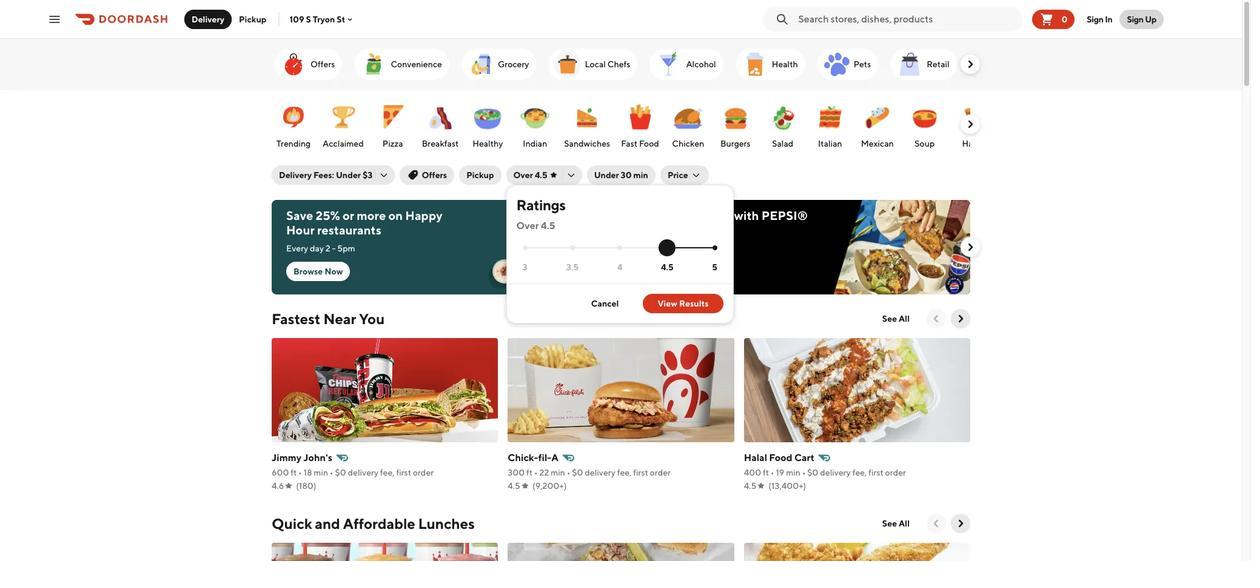 Task type: vqa. For each thing, say whether or not it's contained in the screenshot.


Task type: locate. For each thing, give the bounding box(es) containing it.
1 ft from the left
[[291, 468, 297, 478]]

2 $​0 from the left
[[572, 468, 583, 478]]

convenience
[[391, 59, 442, 69]]

previous button of carousel image for fastest near you
[[930, 313, 943, 325]]

1 sign from the left
[[1087, 14, 1104, 24]]

health image
[[740, 50, 769, 79]]

day
[[310, 244, 324, 254]]

next button of carousel image
[[964, 118, 977, 130], [955, 518, 967, 530]]

sign in
[[1087, 14, 1113, 24]]

ft right 300 at the bottom
[[526, 468, 533, 478]]

1 vertical spatial offers
[[422, 170, 447, 180]]

0 horizontal spatial halal
[[744, 452, 767, 464]]

1 horizontal spatial delivery
[[279, 170, 312, 180]]

• left 19
[[771, 468, 774, 478]]

min right 30
[[633, 170, 648, 180]]

crave
[[672, 229, 693, 239]]

1 previous button of carousel image from the top
[[930, 313, 943, 325]]

see for quick and affordable lunches
[[882, 519, 897, 529]]

1 horizontal spatial delivery
[[585, 468, 616, 478]]

chicken
[[672, 139, 704, 149]]

food up 19
[[769, 452, 793, 464]]

salad
[[772, 139, 794, 149]]

3 stars and over image
[[523, 246, 527, 251]]

pets image
[[822, 50, 851, 79]]

109
[[290, 14, 304, 24]]

ft
[[291, 468, 297, 478], [526, 468, 533, 478], [763, 468, 769, 478]]

2 ft from the left
[[526, 468, 533, 478]]

over
[[513, 170, 533, 180], [516, 220, 539, 232]]

alcohol
[[686, 59, 716, 69]]

1 first from the left
[[396, 468, 411, 478]]

delivery
[[348, 468, 379, 478], [585, 468, 616, 478], [820, 468, 851, 478]]

previous button of carousel image
[[930, 313, 943, 325], [930, 518, 943, 530]]

1 horizontal spatial $​0
[[572, 468, 583, 478]]

3 • from the left
[[534, 468, 538, 478]]

1 vertical spatial halal
[[744, 452, 767, 464]]

delivery for jimmy john's
[[348, 468, 379, 478]]

3 ft from the left
[[763, 468, 769, 478]]

1 vertical spatial see all link
[[875, 514, 917, 534]]

• left 18 in the bottom left of the page
[[298, 468, 302, 478]]

min right 19
[[786, 468, 801, 478]]

over 4.5 down ratings at left
[[516, 220, 555, 232]]

0 vertical spatial pickup button
[[232, 9, 274, 29]]

4.5
[[535, 170, 547, 180], [541, 220, 555, 232], [661, 262, 674, 272], [508, 482, 520, 491], [744, 482, 756, 491]]

under
[[336, 170, 361, 180], [594, 170, 619, 180]]

browse now
[[294, 267, 343, 277]]

1 see all link from the top
[[875, 309, 917, 329]]

trending
[[276, 139, 311, 149]]

order
[[413, 468, 434, 478], [650, 468, 671, 478], [885, 468, 906, 478]]

1 vertical spatial over
[[516, 220, 539, 232]]

(9,200+)
[[532, 482, 567, 491]]

with
[[734, 209, 759, 223]]

0 vertical spatial delivery
[[192, 14, 224, 24]]

1 see from the top
[[882, 314, 897, 324]]

0 horizontal spatial first
[[396, 468, 411, 478]]

sign up
[[1127, 14, 1157, 24]]

0 horizontal spatial delivery
[[192, 14, 224, 24]]

sign left in
[[1087, 14, 1104, 24]]

1 horizontal spatial food
[[769, 452, 793, 464]]

3 fee, from the left
[[853, 468, 867, 478]]

local chefs link
[[549, 49, 638, 80]]

2 horizontal spatial first
[[869, 468, 884, 478]]

first for chick-fil-a
[[633, 468, 648, 478]]

1 vertical spatial pickup
[[467, 170, 494, 180]]

over down indian
[[513, 170, 533, 180]]

0 vertical spatial all
[[899, 314, 910, 324]]

pets link
[[817, 49, 878, 80]]

0 vertical spatial food
[[639, 139, 659, 149]]

0 vertical spatial see
[[882, 314, 897, 324]]

0 horizontal spatial delivery
[[348, 468, 379, 478]]

0
[[1062, 14, 1068, 24]]

0 horizontal spatial sign
[[1087, 14, 1104, 24]]

300
[[508, 468, 525, 478]]

more to crave
[[640, 229, 693, 239]]

$3
[[363, 170, 373, 180]]

109 s tryon st
[[290, 14, 345, 24]]

0 horizontal spatial order
[[413, 468, 434, 478]]

1 horizontal spatial pickup
[[467, 170, 494, 180]]

local
[[585, 59, 606, 69]]

now
[[325, 267, 343, 277]]

over 4.5 inside "over 4.5" button
[[513, 170, 547, 180]]

are
[[675, 209, 693, 223]]

save
[[286, 209, 313, 223]]

1 $​0 from the left
[[335, 468, 346, 478]]

$​0 right 22
[[572, 468, 583, 478]]

convenience image
[[359, 50, 388, 79]]

2 horizontal spatial ft
[[763, 468, 769, 478]]

1 • from the left
[[298, 468, 302, 478]]

2 previous button of carousel image from the top
[[930, 518, 943, 530]]

pickup for bottommost pickup button
[[467, 170, 494, 180]]

• left 22
[[534, 468, 538, 478]]

0 vertical spatial pickup
[[239, 14, 267, 24]]

2 vertical spatial next button of carousel image
[[955, 313, 967, 325]]

over 4.5
[[513, 170, 547, 180], [516, 220, 555, 232]]

2 fee, from the left
[[617, 468, 632, 478]]

1 horizontal spatial first
[[633, 468, 648, 478]]

1 vertical spatial see
[[882, 519, 897, 529]]

health link
[[736, 49, 805, 80]]

pizza
[[383, 139, 403, 149]]

pickup button
[[232, 9, 274, 29], [459, 166, 501, 185]]

ft right 600
[[291, 468, 297, 478]]

1 vertical spatial pickup button
[[459, 166, 501, 185]]

600
[[272, 468, 289, 478]]

1 vertical spatial delivery
[[279, 170, 312, 180]]

all for quick and affordable lunches
[[899, 519, 910, 529]]

2 under from the left
[[594, 170, 619, 180]]

$​0 down the cart
[[807, 468, 819, 478]]

fastest
[[272, 311, 321, 328]]

1 vertical spatial food
[[769, 452, 793, 464]]

30
[[621, 170, 632, 180]]

halal up 400 at right bottom
[[744, 452, 767, 464]]

see
[[882, 314, 897, 324], [882, 519, 897, 529]]

1 order from the left
[[413, 468, 434, 478]]

under left 30
[[594, 170, 619, 180]]

offers
[[311, 59, 335, 69], [422, 170, 447, 180]]

0 vertical spatial over 4.5
[[513, 170, 547, 180]]

lunches
[[418, 516, 475, 533]]

0 vertical spatial next button of carousel image
[[964, 118, 977, 130]]

1 vertical spatial next button of carousel image
[[955, 518, 967, 530]]

0 horizontal spatial pickup
[[239, 14, 267, 24]]

offers right offers icon
[[311, 59, 335, 69]]

every
[[286, 244, 308, 254]]

1 fee, from the left
[[380, 468, 395, 478]]

0 vertical spatial see all link
[[875, 309, 917, 329]]

-
[[332, 244, 336, 254]]

3 first from the left
[[869, 468, 884, 478]]

2 see from the top
[[882, 519, 897, 529]]

pickup for topmost pickup button
[[239, 14, 267, 24]]

0 horizontal spatial offers
[[311, 59, 335, 69]]

2 horizontal spatial delivery
[[820, 468, 851, 478]]

under left $3
[[336, 170, 361, 180]]

pickup down healthy
[[467, 170, 494, 180]]

sign left up
[[1127, 14, 1144, 24]]

min right 18 in the bottom left of the page
[[314, 468, 328, 478]]

retail
[[927, 59, 950, 69]]

to
[[663, 229, 671, 239]]

0 vertical spatial offers
[[311, 59, 335, 69]]

near
[[323, 311, 356, 328]]

fee,
[[380, 468, 395, 478], [617, 468, 632, 478], [853, 468, 867, 478]]

ft for halal
[[763, 468, 769, 478]]

1 horizontal spatial fee,
[[617, 468, 632, 478]]

4.5 down 400 at right bottom
[[744, 482, 756, 491]]

4.5 down ratings at left
[[541, 220, 555, 232]]

3 $​0 from the left
[[807, 468, 819, 478]]

0 button
[[1033, 9, 1075, 29]]

1 horizontal spatial under
[[594, 170, 619, 180]]

1 horizontal spatial offers
[[422, 170, 447, 180]]

2 order from the left
[[650, 468, 671, 478]]

1 vertical spatial previous button of carousel image
[[930, 518, 943, 530]]

0 vertical spatial previous button of carousel image
[[930, 313, 943, 325]]

3 order from the left
[[885, 468, 906, 478]]

fee, for chick-fil-a
[[617, 468, 632, 478]]

sign in link
[[1080, 7, 1120, 31]]

1 horizontal spatial halal
[[962, 139, 982, 149]]

(180)
[[296, 482, 316, 491]]

2 see all link from the top
[[875, 514, 917, 534]]

4.5 up ratings at left
[[535, 170, 547, 180]]

1 all from the top
[[899, 314, 910, 324]]

0 horizontal spatial under
[[336, 170, 361, 180]]

2 see all from the top
[[882, 519, 910, 529]]

3 delivery from the left
[[820, 468, 851, 478]]

delivery right 22
[[585, 468, 616, 478]]

2 first from the left
[[633, 468, 648, 478]]

$​0
[[335, 468, 346, 478], [572, 468, 583, 478], [807, 468, 819, 478]]

tacos are better with pepsi®
[[640, 209, 808, 223]]

5
[[712, 262, 717, 272]]

delivery inside button
[[192, 14, 224, 24]]

mexican
[[861, 139, 894, 149]]

see all for quick and affordable lunches
[[882, 519, 910, 529]]

1 horizontal spatial ft
[[526, 468, 533, 478]]

• down john's
[[330, 468, 333, 478]]

$​0 for jimmy john's
[[335, 468, 346, 478]]

2 horizontal spatial order
[[885, 468, 906, 478]]

acclaimed link
[[320, 96, 366, 152]]

0 vertical spatial over
[[513, 170, 533, 180]]

2 horizontal spatial $​0
[[807, 468, 819, 478]]

1 see all from the top
[[882, 314, 910, 324]]

ft right 400 at right bottom
[[763, 468, 769, 478]]

over 4.5 up ratings at left
[[513, 170, 547, 180]]

see all link
[[875, 309, 917, 329], [875, 514, 917, 534]]

2 delivery from the left
[[585, 468, 616, 478]]

1 horizontal spatial order
[[650, 468, 671, 478]]

alcohol link
[[650, 49, 723, 80]]

1 horizontal spatial sign
[[1127, 14, 1144, 24]]

$​0 right 18 in the bottom left of the page
[[335, 468, 346, 478]]

now
[[670, 252, 687, 262]]

5 • from the left
[[771, 468, 774, 478]]

pickup
[[239, 14, 267, 24], [467, 170, 494, 180]]

under inside button
[[594, 170, 619, 180]]

2 horizontal spatial fee,
[[853, 468, 867, 478]]

pickup button left 109
[[232, 9, 274, 29]]

halal right the soup
[[962, 139, 982, 149]]

18
[[304, 468, 312, 478]]

0 horizontal spatial food
[[639, 139, 659, 149]]

1 vertical spatial all
[[899, 519, 910, 529]]

over up 3 stars and over icon
[[516, 220, 539, 232]]

1 horizontal spatial pickup button
[[459, 166, 501, 185]]

grocery image
[[466, 50, 496, 79]]

sign
[[1087, 14, 1104, 24], [1127, 14, 1144, 24]]

0 horizontal spatial ft
[[291, 468, 297, 478]]

1 delivery from the left
[[348, 468, 379, 478]]

0 horizontal spatial pickup button
[[232, 9, 274, 29]]

jimmy john's
[[272, 452, 332, 464]]

0 horizontal spatial $​0
[[335, 468, 346, 478]]

$​0 for chick-fil-a
[[572, 468, 583, 478]]

offers image
[[279, 50, 308, 79]]

delivery up quick and affordable lunches link
[[348, 468, 379, 478]]

min inside button
[[633, 170, 648, 180]]

min right 22
[[551, 468, 565, 478]]

0 horizontal spatial fee,
[[380, 468, 395, 478]]

0 vertical spatial halal
[[962, 139, 982, 149]]

hour
[[286, 223, 315, 237]]

price button
[[660, 166, 709, 185]]

acclaimed
[[323, 139, 364, 149]]

1 vertical spatial see all
[[882, 519, 910, 529]]

a
[[551, 452, 559, 464]]

delivery right 19
[[820, 468, 851, 478]]

• down the cart
[[802, 468, 806, 478]]

john's
[[303, 452, 332, 464]]

under 30 min
[[594, 170, 648, 180]]

trending link
[[273, 96, 314, 152]]

halal for halal food cart
[[744, 452, 767, 464]]

over inside button
[[513, 170, 533, 180]]

2 all from the top
[[899, 519, 910, 529]]

order for jimmy john's
[[413, 468, 434, 478]]

order for halal food cart
[[885, 468, 906, 478]]

offers down breakfast
[[422, 170, 447, 180]]

cart
[[795, 452, 815, 464]]

pickup left 109
[[239, 14, 267, 24]]

halal food cart
[[744, 452, 815, 464]]

next button of carousel image
[[964, 58, 977, 70], [964, 241, 977, 254], [955, 313, 967, 325]]

2 sign from the left
[[1127, 14, 1144, 24]]

pickup button down healthy
[[459, 166, 501, 185]]

order for chick-fil-a
[[650, 468, 671, 478]]

• right 22
[[567, 468, 570, 478]]

food right the fast
[[639, 139, 659, 149]]

0 vertical spatial next button of carousel image
[[964, 58, 977, 70]]

0 vertical spatial see all
[[882, 314, 910, 324]]



Task type: describe. For each thing, give the bounding box(es) containing it.
see all link for quick and affordable lunches
[[875, 514, 917, 534]]

sign up link
[[1120, 9, 1164, 29]]

on
[[388, 209, 403, 223]]

save 25% or more on happy hour restaurants
[[286, 209, 443, 237]]

cancel button
[[577, 294, 633, 314]]

restaurants
[[317, 223, 381, 237]]

4 stars and over image
[[617, 246, 622, 251]]

300 ft • 22 min • $​0 delivery fee, first order
[[508, 468, 671, 478]]

5pm
[[337, 244, 355, 254]]

food for fast
[[639, 139, 659, 149]]

5 stars and over image
[[712, 246, 717, 251]]

and
[[315, 516, 340, 533]]

up
[[1145, 14, 1157, 24]]

grocery link
[[462, 49, 536, 80]]

fast
[[621, 139, 638, 149]]

2
[[326, 244, 330, 254]]

browse
[[294, 267, 323, 277]]

fastest near you
[[272, 311, 385, 328]]

cancel
[[591, 299, 619, 309]]

(13,400+)
[[769, 482, 806, 491]]

pepsi®
[[762, 209, 808, 223]]

2 • from the left
[[330, 468, 333, 478]]

600 ft • 18 min • $​0 delivery fee, first order
[[272, 468, 434, 478]]

fee, for halal food cart
[[853, 468, 867, 478]]

quick
[[272, 516, 312, 533]]

see for fastest near you
[[882, 314, 897, 324]]

19
[[776, 468, 784, 478]]

3.5 stars and over image
[[570, 246, 575, 251]]

halal for halal
[[962, 139, 982, 149]]

in
[[1105, 14, 1113, 24]]

s
[[306, 14, 311, 24]]

22
[[540, 468, 549, 478]]

happy
[[405, 209, 443, 223]]

$​0 for halal food cart
[[807, 468, 819, 478]]

6 • from the left
[[802, 468, 806, 478]]

health
[[772, 59, 798, 69]]

retail link
[[891, 49, 957, 80]]

Store search: begin typing to search for stores available on DoorDash text field
[[798, 12, 1018, 26]]

under 30 min button
[[587, 166, 656, 185]]

first for halal food cart
[[869, 468, 884, 478]]

affordable
[[343, 516, 415, 533]]

delivery fees: under $3
[[279, 170, 373, 180]]

quick and affordable lunches link
[[272, 514, 475, 534]]

fil-
[[538, 452, 551, 464]]

ratings
[[516, 197, 566, 213]]

food for halal
[[769, 452, 793, 464]]

4.5 inside "over 4.5" button
[[535, 170, 547, 180]]

delivery for delivery
[[192, 14, 224, 24]]

quick and affordable lunches
[[272, 516, 475, 533]]

jimmy
[[272, 452, 301, 464]]

1 under from the left
[[336, 170, 361, 180]]

first for jimmy john's
[[396, 468, 411, 478]]

min for jimmy john's
[[314, 468, 328, 478]]

4.5 down 300 at the bottom
[[508, 482, 520, 491]]

over 4.5 button
[[506, 166, 582, 185]]

fee, for jimmy john's
[[380, 468, 395, 478]]

fast food
[[621, 139, 659, 149]]

sign for sign up
[[1127, 14, 1144, 24]]

pets
[[854, 59, 871, 69]]

local chefs
[[585, 59, 630, 69]]

shop
[[648, 252, 668, 262]]

view results button
[[643, 294, 723, 314]]

st
[[337, 14, 345, 24]]

see all link for fastest near you
[[875, 309, 917, 329]]

italian
[[818, 139, 842, 149]]

browse now button
[[286, 262, 350, 281]]

109 s tryon st button
[[290, 14, 355, 24]]

offers inside "link"
[[311, 59, 335, 69]]

4.6
[[272, 482, 284, 491]]

results
[[679, 299, 709, 309]]

chick-
[[508, 452, 538, 464]]

or
[[343, 209, 354, 223]]

delivery for chick-fil-a
[[585, 468, 616, 478]]

local chefs image
[[553, 50, 583, 79]]

sign for sign in
[[1087, 14, 1104, 24]]

tryon
[[313, 14, 335, 24]]

alcohol image
[[655, 50, 684, 79]]

shop now button
[[640, 247, 694, 267]]

more
[[640, 229, 661, 239]]

convenience link
[[354, 49, 449, 80]]

tacos
[[640, 209, 673, 223]]

burgers
[[721, 139, 751, 149]]

delivery button
[[184, 9, 232, 29]]

sandwiches
[[564, 139, 610, 149]]

previous button of carousel image for quick and affordable lunches
[[930, 518, 943, 530]]

1 vertical spatial next button of carousel image
[[964, 241, 977, 254]]

chefs
[[608, 59, 630, 69]]

open menu image
[[47, 12, 62, 26]]

1 vertical spatial over 4.5
[[516, 220, 555, 232]]

view
[[658, 299, 678, 309]]

grocery
[[498, 59, 529, 69]]

offers link
[[274, 49, 342, 80]]

see all for fastest near you
[[882, 314, 910, 324]]

retail image
[[895, 50, 924, 79]]

3.5
[[566, 262, 579, 272]]

4 • from the left
[[567, 468, 570, 478]]

chick-fil-a
[[508, 452, 559, 464]]

all for fastest near you
[[899, 314, 910, 324]]

min for halal food cart
[[786, 468, 801, 478]]

min for chick-fil-a
[[551, 468, 565, 478]]

25%
[[316, 209, 340, 223]]

offers inside button
[[422, 170, 447, 180]]

400 ft • 19 min • $​0 delivery fee, first order
[[744, 468, 906, 478]]

delivery for halal food cart
[[820, 468, 851, 478]]

shop now
[[648, 252, 687, 262]]

ft for chick-
[[526, 468, 533, 478]]

ft for jimmy
[[291, 468, 297, 478]]

delivery for delivery fees: under $3
[[279, 170, 312, 180]]

400
[[744, 468, 761, 478]]

fees:
[[314, 170, 334, 180]]

better
[[695, 209, 732, 223]]

4.5 down shop now
[[661, 262, 674, 272]]

soup
[[915, 139, 935, 149]]



